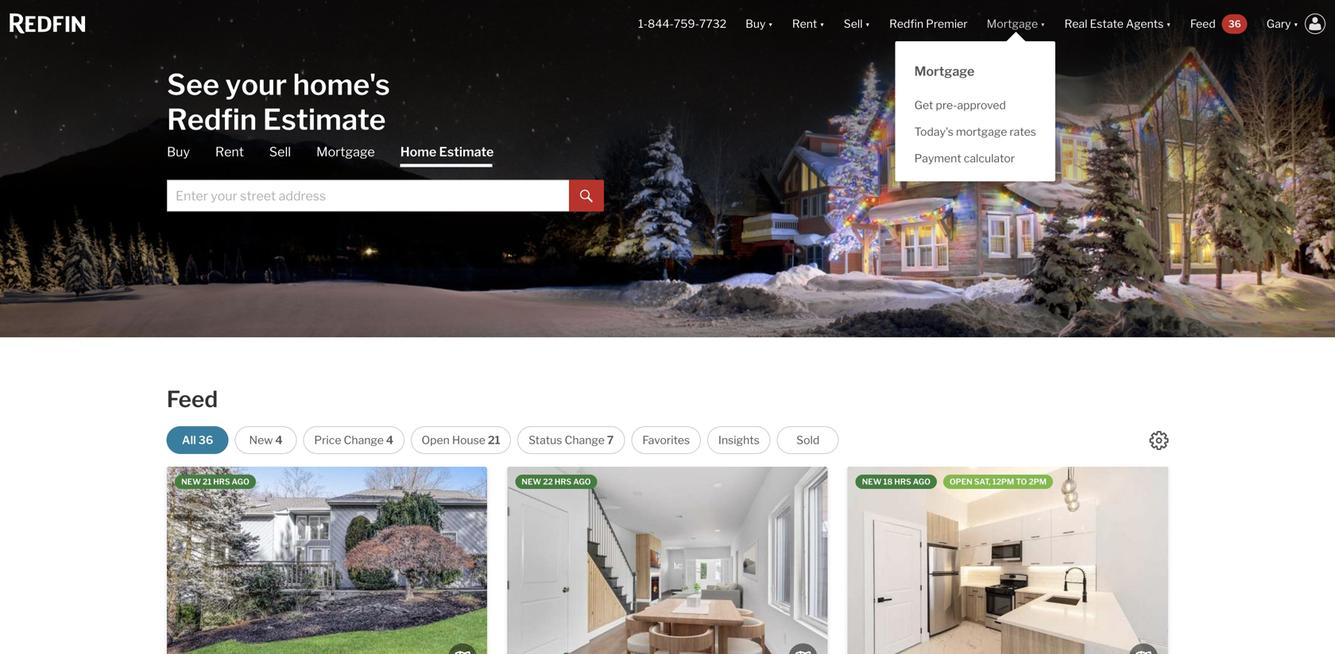 Task type: describe. For each thing, give the bounding box(es) containing it.
get pre-approved link
[[895, 92, 1055, 119]]

real
[[1065, 17, 1088, 30]]

▾ for gary ▾
[[1294, 17, 1299, 30]]

new
[[249, 434, 273, 447]]

agents
[[1126, 17, 1164, 30]]

22
[[543, 478, 553, 487]]

1-844-759-7732 link
[[638, 17, 726, 30]]

new 4
[[249, 434, 283, 447]]

Enter your street address search field
[[167, 180, 569, 212]]

buy ▾
[[746, 17, 773, 30]]

get pre-approved
[[914, 99, 1006, 112]]

pre-
[[936, 99, 957, 112]]

ago for new 18 hrs ago
[[913, 478, 931, 487]]

Favorites radio
[[631, 427, 701, 455]]

mortgage ▾
[[987, 17, 1046, 30]]

21 inside open house radio
[[488, 434, 500, 447]]

sold
[[796, 434, 820, 447]]

redfin inside button
[[889, 17, 924, 30]]

new 22 hrs ago
[[522, 478, 591, 487]]

Insights radio
[[707, 427, 771, 455]]

18
[[883, 478, 893, 487]]

rent for rent ▾
[[792, 17, 817, 30]]

premier
[[926, 17, 968, 30]]

rates
[[1010, 125, 1036, 139]]

rent ▾
[[792, 17, 825, 30]]

submit search image
[[580, 190, 593, 203]]

4 inside new radio
[[275, 434, 283, 447]]

change for 7
[[565, 434, 605, 447]]

new for new 22 hrs ago
[[522, 478, 541, 487]]

buy ▾ button
[[736, 0, 783, 48]]

sell link
[[269, 143, 291, 161]]

calculator
[[964, 152, 1015, 165]]

844-
[[648, 17, 674, 30]]

to
[[1016, 478, 1027, 487]]

new 21 hrs ago
[[181, 478, 249, 487]]

sell ▾ button
[[834, 0, 880, 48]]

sell for sell
[[269, 144, 291, 160]]

favorites
[[642, 434, 690, 447]]

sell ▾
[[844, 17, 870, 30]]

payment calculator link
[[895, 145, 1055, 172]]

new for new 18 hrs ago
[[862, 478, 882, 487]]

see your home's redfin estimate
[[167, 67, 390, 137]]

payment
[[914, 152, 961, 165]]

price
[[314, 434, 341, 447]]

buy for buy ▾
[[746, 17, 766, 30]]

all
[[182, 434, 196, 447]]

buy link
[[167, 143, 190, 161]]

New radio
[[235, 427, 297, 455]]

home estimate link
[[400, 143, 494, 167]]

buy for buy
[[167, 144, 190, 160]]

buy ▾ button
[[746, 0, 773, 48]]

1-
[[638, 17, 648, 30]]

open
[[422, 434, 450, 447]]

rent link
[[215, 143, 244, 161]]

mortgage link
[[316, 143, 375, 161]]

open house 21
[[422, 434, 500, 447]]

mortgage for mortgage ▾
[[987, 17, 1038, 30]]

today's mortgage rates
[[914, 125, 1036, 139]]

status change 7
[[529, 434, 614, 447]]

7
[[607, 434, 614, 447]]

▾ for buy ▾
[[768, 17, 773, 30]]

0 vertical spatial 36
[[1228, 18, 1241, 30]]

mortgage
[[956, 125, 1007, 139]]

estimate inside see your home's redfin estimate
[[263, 102, 386, 137]]

hrs for 22
[[555, 478, 572, 487]]

change for 4
[[344, 434, 384, 447]]

1 photo of 210 nunda ave, jersey city, nj 07306 image from the left
[[507, 467, 828, 655]]

Status Change radio
[[517, 427, 625, 455]]

▾ for sell ▾
[[865, 17, 870, 30]]



Task type: locate. For each thing, give the bounding box(es) containing it.
▾ right "rent ▾"
[[865, 17, 870, 30]]

price change 4
[[314, 434, 394, 447]]

2pm
[[1029, 478, 1047, 487]]

21
[[488, 434, 500, 447], [203, 478, 212, 487]]

1 horizontal spatial new
[[522, 478, 541, 487]]

house
[[452, 434, 486, 447]]

hrs for 21
[[213, 478, 230, 487]]

1 ▾ from the left
[[768, 17, 773, 30]]

change
[[344, 434, 384, 447], [565, 434, 605, 447]]

2 change from the left
[[565, 434, 605, 447]]

1 horizontal spatial sell
[[844, 17, 863, 30]]

21 right house
[[488, 434, 500, 447]]

1-844-759-7732
[[638, 17, 726, 30]]

2 horizontal spatial hrs
[[894, 478, 911, 487]]

rent right buy ▾ in the top of the page
[[792, 17, 817, 30]]

1 4 from the left
[[275, 434, 283, 447]]

mortgage left real
[[987, 17, 1038, 30]]

rent ▾ button
[[783, 0, 834, 48]]

1 vertical spatial estimate
[[439, 144, 494, 160]]

0 horizontal spatial 4
[[275, 434, 283, 447]]

estimate inside tab list
[[439, 144, 494, 160]]

open sat, 12pm to 2pm
[[950, 478, 1047, 487]]

open
[[950, 478, 973, 487]]

estate
[[1090, 17, 1124, 30]]

today's
[[914, 125, 954, 139]]

0 vertical spatial feed
[[1190, 17, 1216, 30]]

6 ▾ from the left
[[1294, 17, 1299, 30]]

4 right new
[[275, 434, 283, 447]]

Sold radio
[[777, 427, 839, 455]]

new for new 21 hrs ago
[[181, 478, 201, 487]]

1 horizontal spatial mortgage
[[914, 64, 975, 79]]

4 inside price change "radio"
[[386, 434, 394, 447]]

rent for rent
[[215, 144, 244, 160]]

mortgage ▾ button
[[987, 0, 1046, 48]]

0 vertical spatial redfin
[[889, 17, 924, 30]]

▾ for rent ▾
[[820, 17, 825, 30]]

mortgage up enter your street address search field
[[316, 144, 375, 160]]

4
[[275, 434, 283, 447], [386, 434, 394, 447]]

Price Change radio
[[303, 427, 405, 455]]

redfin premier button
[[880, 0, 977, 48]]

feed up all
[[167, 386, 218, 413]]

hrs for 18
[[894, 478, 911, 487]]

ago right 22
[[573, 478, 591, 487]]

insights
[[718, 434, 760, 447]]

0 horizontal spatial mortgage
[[316, 144, 375, 160]]

change inside "radio"
[[344, 434, 384, 447]]

36 right all
[[198, 434, 213, 447]]

1 vertical spatial rent
[[215, 144, 244, 160]]

1 vertical spatial 21
[[203, 478, 212, 487]]

gary ▾
[[1267, 17, 1299, 30]]

home
[[400, 144, 436, 160]]

1 horizontal spatial buy
[[746, 17, 766, 30]]

rent inside dropdown button
[[792, 17, 817, 30]]

rent left sell link
[[215, 144, 244, 160]]

hrs right 22
[[555, 478, 572, 487]]

ago down new
[[232, 478, 249, 487]]

rent
[[792, 17, 817, 30], [215, 144, 244, 160]]

buy right 7732
[[746, 17, 766, 30]]

▾ left "rent ▾"
[[768, 17, 773, 30]]

1 horizontal spatial hrs
[[555, 478, 572, 487]]

2 photo of 43 mayer dr, montebello, ny 10901 image from the left
[[487, 467, 808, 655]]

mortgage dialog
[[895, 32, 1055, 182]]

36
[[1228, 18, 1241, 30], [198, 434, 213, 447]]

status
[[529, 434, 562, 447]]

3 hrs from the left
[[894, 478, 911, 487]]

0 horizontal spatial hrs
[[213, 478, 230, 487]]

1 vertical spatial mortgage
[[914, 64, 975, 79]]

▾
[[768, 17, 773, 30], [820, 17, 825, 30], [865, 17, 870, 30], [1040, 17, 1046, 30], [1166, 17, 1171, 30], [1294, 17, 1299, 30]]

3 new from the left
[[862, 478, 882, 487]]

1 ago from the left
[[232, 478, 249, 487]]

▾ right gary
[[1294, 17, 1299, 30]]

1 hrs from the left
[[213, 478, 230, 487]]

photo of 43 mayer dr, montebello, ny 10901 image
[[167, 467, 487, 655], [487, 467, 808, 655]]

2 new from the left
[[522, 478, 541, 487]]

sell right "rent ▾"
[[844, 17, 863, 30]]

new left the 18
[[862, 478, 882, 487]]

▾ left real
[[1040, 17, 1046, 30]]

gary
[[1267, 17, 1291, 30]]

4 left the open
[[386, 434, 394, 447]]

mortgage inside dropdown button
[[987, 17, 1038, 30]]

0 horizontal spatial ago
[[232, 478, 249, 487]]

hrs right the 18
[[894, 478, 911, 487]]

buy inside tab list
[[167, 144, 190, 160]]

3 ▾ from the left
[[865, 17, 870, 30]]

0 horizontal spatial rent
[[215, 144, 244, 160]]

0 vertical spatial sell
[[844, 17, 863, 30]]

1 vertical spatial feed
[[167, 386, 218, 413]]

0 vertical spatial buy
[[746, 17, 766, 30]]

see
[[167, 67, 219, 102]]

sell inside dropdown button
[[844, 17, 863, 30]]

1 horizontal spatial 21
[[488, 434, 500, 447]]

sat,
[[974, 478, 991, 487]]

ago for new 22 hrs ago
[[573, 478, 591, 487]]

36 left gary
[[1228, 18, 1241, 30]]

1 horizontal spatial redfin
[[889, 17, 924, 30]]

1 vertical spatial redfin
[[167, 102, 257, 137]]

mortgage inside tab list
[[316, 144, 375, 160]]

0 horizontal spatial buy
[[167, 144, 190, 160]]

mortgage for mortgage 'link'
[[316, 144, 375, 160]]

change inside option
[[565, 434, 605, 447]]

real estate agents ▾ link
[[1065, 0, 1171, 48]]

1 horizontal spatial estimate
[[439, 144, 494, 160]]

▾ for mortgage ▾
[[1040, 17, 1046, 30]]

2 ▾ from the left
[[820, 17, 825, 30]]

0 horizontal spatial feed
[[167, 386, 218, 413]]

1 horizontal spatial rent
[[792, 17, 817, 30]]

sell inside tab list
[[269, 144, 291, 160]]

36 inside the all radio
[[198, 434, 213, 447]]

new 18 hrs ago
[[862, 478, 931, 487]]

feed
[[1190, 17, 1216, 30], [167, 386, 218, 413]]

photo of 210 nunda ave, jersey city, nj 07306 image
[[507, 467, 828, 655], [828, 467, 1148, 655]]

buy inside dropdown button
[[746, 17, 766, 30]]

buy left the rent link at top left
[[167, 144, 190, 160]]

buy
[[746, 17, 766, 30], [167, 144, 190, 160]]

new left 22
[[522, 478, 541, 487]]

rent inside tab list
[[215, 144, 244, 160]]

sell ▾ button
[[844, 0, 870, 48]]

4 ▾ from the left
[[1040, 17, 1046, 30]]

redfin premier
[[889, 17, 968, 30]]

1 photo of 43 mayer dr, montebello, ny 10901 image from the left
[[167, 467, 487, 655]]

0 horizontal spatial redfin
[[167, 102, 257, 137]]

option group
[[167, 427, 839, 455]]

payment calculator
[[914, 152, 1015, 165]]

redfin left premier
[[889, 17, 924, 30]]

12pm
[[992, 478, 1014, 487]]

2 horizontal spatial mortgage
[[987, 17, 1038, 30]]

Open House radio
[[411, 427, 511, 455]]

your
[[225, 67, 287, 102]]

0 horizontal spatial 36
[[198, 434, 213, 447]]

3 ago from the left
[[913, 478, 931, 487]]

0 horizontal spatial change
[[344, 434, 384, 447]]

0 vertical spatial mortgage
[[987, 17, 1038, 30]]

▾ right agents
[[1166, 17, 1171, 30]]

estimate up mortgage 'link'
[[263, 102, 386, 137]]

option group containing all
[[167, 427, 839, 455]]

1 horizontal spatial 36
[[1228, 18, 1241, 30]]

redfin
[[889, 17, 924, 30], [167, 102, 257, 137]]

21 down the all radio
[[203, 478, 212, 487]]

1 horizontal spatial 4
[[386, 434, 394, 447]]

2 horizontal spatial new
[[862, 478, 882, 487]]

real estate agents ▾
[[1065, 17, 1171, 30]]

0 vertical spatial estimate
[[263, 102, 386, 137]]

sell for sell ▾
[[844, 17, 863, 30]]

2 vertical spatial mortgage
[[316, 144, 375, 160]]

sell
[[844, 17, 863, 30], [269, 144, 291, 160]]

2 photo of 210 nunda ave, jersey city, nj 07306 image from the left
[[828, 467, 1148, 655]]

0 horizontal spatial estimate
[[263, 102, 386, 137]]

all 36
[[182, 434, 213, 447]]

rent ▾ button
[[792, 0, 825, 48]]

1 horizontal spatial feed
[[1190, 17, 1216, 30]]

2 horizontal spatial ago
[[913, 478, 931, 487]]

2 4 from the left
[[386, 434, 394, 447]]

759-
[[674, 17, 699, 30]]

feed right agents
[[1190, 17, 1216, 30]]

sell down see your home's redfin estimate
[[269, 144, 291, 160]]

1 new from the left
[[181, 478, 201, 487]]

2 ago from the left
[[573, 478, 591, 487]]

mortgage inside dialog
[[914, 64, 975, 79]]

ago
[[232, 478, 249, 487], [573, 478, 591, 487], [913, 478, 931, 487]]

mortgage
[[987, 17, 1038, 30], [914, 64, 975, 79], [316, 144, 375, 160]]

All radio
[[167, 427, 229, 455]]

redfin inside see your home's redfin estimate
[[167, 102, 257, 137]]

new down all
[[181, 478, 201, 487]]

redfin up the rent link at top left
[[167, 102, 257, 137]]

tab list containing buy
[[167, 143, 604, 212]]

hrs
[[213, 478, 230, 487], [555, 478, 572, 487], [894, 478, 911, 487]]

change left 7
[[565, 434, 605, 447]]

1 photo of 481 martin luther king jr dr, jersey city, nj 07304 image from the left
[[848, 467, 1168, 655]]

1 vertical spatial buy
[[167, 144, 190, 160]]

0 vertical spatial 21
[[488, 434, 500, 447]]

5 ▾ from the left
[[1166, 17, 1171, 30]]

real estate agents ▾ button
[[1055, 0, 1181, 48]]

mortgage up pre-
[[914, 64, 975, 79]]

ago right the 18
[[913, 478, 931, 487]]

0 vertical spatial rent
[[792, 17, 817, 30]]

today's mortgage rates link
[[895, 119, 1055, 145]]

change right price
[[344, 434, 384, 447]]

home's
[[293, 67, 390, 102]]

2 photo of 481 martin luther king jr dr, jersey city, nj 07304 image from the left
[[1168, 467, 1335, 655]]

7732
[[699, 17, 726, 30]]

hrs down the all radio
[[213, 478, 230, 487]]

estimate
[[263, 102, 386, 137], [439, 144, 494, 160]]

▾ left sell ▾
[[820, 17, 825, 30]]

get
[[914, 99, 933, 112]]

home estimate
[[400, 144, 494, 160]]

1 horizontal spatial ago
[[573, 478, 591, 487]]

1 vertical spatial 36
[[198, 434, 213, 447]]

1 horizontal spatial change
[[565, 434, 605, 447]]

0 horizontal spatial sell
[[269, 144, 291, 160]]

tab list
[[167, 143, 604, 212]]

approved
[[957, 99, 1006, 112]]

1 change from the left
[[344, 434, 384, 447]]

2 hrs from the left
[[555, 478, 572, 487]]

new
[[181, 478, 201, 487], [522, 478, 541, 487], [862, 478, 882, 487]]

0 horizontal spatial new
[[181, 478, 201, 487]]

1 vertical spatial sell
[[269, 144, 291, 160]]

estimate right home on the top left of page
[[439, 144, 494, 160]]

ago for new 21 hrs ago
[[232, 478, 249, 487]]

photo of 481 martin luther king jr dr, jersey city, nj 07304 image
[[848, 467, 1168, 655], [1168, 467, 1335, 655]]

0 horizontal spatial 21
[[203, 478, 212, 487]]



Task type: vqa. For each thing, say whether or not it's contained in the screenshot.
Status Change option
yes



